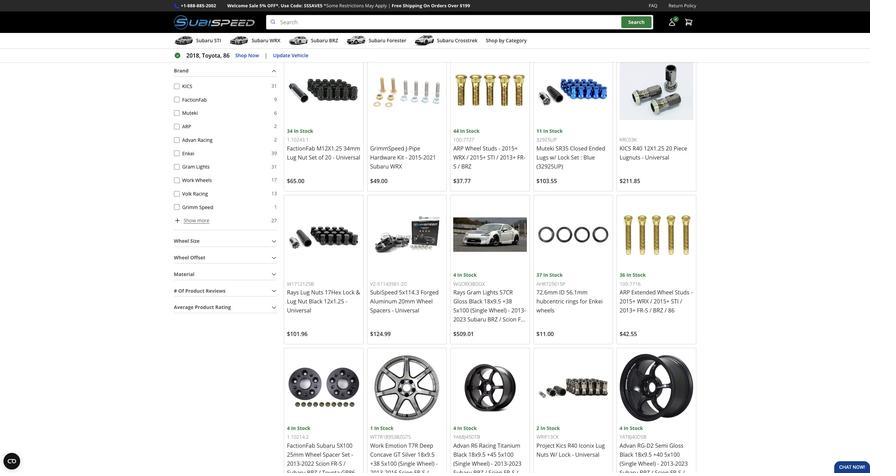Task type: vqa. For each thing, say whether or not it's contained in the screenshot.
2nd the Subaru from the right
no



Task type: locate. For each thing, give the bounding box(es) containing it.
lights left 57cr
[[483, 289, 498, 297]]

work right work wheels button
[[182, 177, 194, 184]]

0 horizontal spatial shop
[[235, 52, 247, 59]]

1 vertical spatial 31
[[271, 163, 277, 170]]

1 vertical spatial |
[[264, 52, 268, 59]]

muteki right muteki button
[[182, 110, 198, 116]]

$65.00
[[287, 177, 304, 185]]

stock up wgcrx38dgx
[[463, 272, 477, 279]]

brz inside 36 in stock 100-7716 arp extended wheel studs - 2015+ wrx / 2015+ sti / 2013+ fr-s / brz / 86
[[653, 307, 663, 315]]

subaru inside 4 in stock yat8j40dsb advan rg-d2 semi gloss black 18x9.5 +40 5x100 (single wheel) - 2013-2023 subaru brz / scion fr-
[[620, 470, 638, 474]]

0 horizontal spatial lights
[[196, 164, 210, 170]]

reviews
[[206, 288, 225, 294]]

nut down the w1712125b
[[298, 298, 307, 306]]

Muteki button
[[174, 110, 179, 116]]

scion inside the 4 in stock wgcrx38dgx rays gram lights 57cr gloss black 18x9.5 +38 5x100 (single wheel) - 2013- 2023 subaru brz / scion fr- s / toyota gr86 / 2014-2018 subaru forester
[[503, 316, 517, 324]]

enkei right for
[[589, 298, 603, 306]]

17hex
[[325, 289, 341, 297]]

nut inside "34 in stock 1.10243.1 factionfab m12x1.25 34mm lug nut set of 20 - universal"
[[298, 154, 307, 161]]

rays down wgcrx38dgx
[[453, 289, 465, 297]]

project kics r40 iconix lug nuts w/ lock - universal image
[[536, 352, 610, 425]]

in right "37"
[[543, 272, 548, 279]]

2 nut from the top
[[298, 298, 307, 306]]

2013- down +40
[[661, 460, 675, 468]]

(single down yat8j40dsb
[[620, 460, 637, 468]]

universal inside 2 in stock wrif13ck project kics r40 iconix lug nuts w/ lock - universal
[[575, 451, 599, 459]]

2 down "6"
[[274, 123, 277, 130]]

advan inside 4 in stock yat8j40dsb advan rg-d2 semi gloss black 18x9.5 +40 5x100 (single wheel) - 2013-2023 subaru brz / scion fr-
[[620, 442, 636, 450]]

0 vertical spatial shop
[[486, 37, 498, 44]]

1 31 from the top
[[271, 83, 277, 89]]

for
[[580, 298, 587, 306]]

- inside "34 in stock 1.10243.1 factionfab m12x1.25 34mm lug nut set of 20 - universal"
[[333, 154, 335, 161]]

v2-51143561-20 subispeed 5x114.3 forged aluminum 20mm wheel spacers - universal
[[370, 281, 439, 315]]

in for factionfab m12x1.25 34mm lug nut set of 20 - universal
[[294, 128, 299, 134]]

100- for arp wheel studs - 2015+ wrx / 2015+ sti / 2013+ fr- s / brz
[[453, 137, 463, 143]]

2015-
[[409, 154, 423, 161]]

273 results
[[284, 24, 310, 30]]

enkei right enkei button
[[182, 150, 194, 157]]

advan r6 racing titanium black 18x9.5 +45 5x100 (single wheel) - 2013-2023 subaru brz / scion fr-s / toyota gr86 / 2014-2018 subaru forester image
[[453, 352, 527, 425]]

1 horizontal spatial forester
[[473, 334, 495, 342]]

1 horizontal spatial +38
[[502, 298, 512, 306]]

set inside 4 in stock 1.10214.2 factionfab subaru 5x100 25mm wheel spacer set - 2013-2022 scion fr-s / subaru brz / toyota gr86
[[342, 451, 350, 459]]

20 left piece
[[666, 145, 672, 152]]

100- inside '44 in stock 100-7727 arp wheel studs - 2015+ wrx / 2015+ sti / 2013+ fr- s / brz'
[[453, 137, 463, 143]]

in inside 4 in stock ya68j45dtb advan r6 racing titanium black 18x9.5 +45 5x100 (single wheel) - 2013-2023 subaru brz / scion fr-
[[457, 425, 462, 432]]

5x100 down 'titanium'
[[498, 451, 514, 459]]

wheels
[[536, 307, 554, 315]]

2 vertical spatial arp
[[620, 289, 630, 297]]

in up wt7r189538zgts
[[374, 425, 379, 432]]

gloss inside 4 in stock yat8j40dsb advan rg-d2 semi gloss black 18x9.5 +40 5x100 (single wheel) - 2013-2023 subaru brz / scion fr-
[[669, 442, 683, 450]]

wrx inside '44 in stock 100-7727 arp wheel studs - 2015+ wrx / 2015+ sti / 2013+ fr- s / brz'
[[453, 154, 465, 161]]

factionfab
[[182, 96, 207, 103], [287, 145, 315, 152], [287, 442, 315, 450]]

set left :
[[571, 154, 579, 161]]

4 up wgcrx38dgx
[[453, 272, 456, 279]]

in inside '44 in stock 100-7727 arp wheel studs - 2015+ wrx / 2015+ sti / 2013+ fr- s / brz'
[[460, 128, 465, 134]]

return policy
[[669, 2, 696, 9]]

stock up ahr725615p
[[549, 272, 563, 279]]

2023 inside the 4 in stock wgcrx38dgx rays gram lights 57cr gloss black 18x9.5 +38 5x100 (single wheel) - 2013- 2023 subaru brz / scion fr- s / toyota gr86 / 2014-2018 subaru forester
[[453, 316, 466, 324]]

1 horizontal spatial rays
[[453, 289, 465, 297]]

(single down ya68j45dtb
[[453, 460, 470, 468]]

stock up 7727
[[466, 128, 480, 134]]

#
[[174, 288, 177, 294]]

a subaru brz thumbnail image image
[[289, 35, 308, 46]]

subaru crosstrek button
[[415, 34, 477, 48]]

12x1.25
[[324, 298, 344, 306]]

2013- down 'concave'
[[370, 470, 385, 474]]

2013- inside 4 in stock ya68j45dtb advan r6 racing titanium black 18x9.5 +45 5x100 (single wheel) - 2013-2023 subaru brz / scion fr-
[[494, 460, 509, 468]]

- inside 4 in stock 1.10214.2 factionfab subaru 5x100 25mm wheel spacer set - 2013-2022 scion fr-s / subaru brz / toyota gr86
[[351, 451, 353, 459]]

in right 36 in the right of the page
[[626, 272, 631, 279]]

1 horizontal spatial advan
[[453, 442, 469, 450]]

1 horizontal spatial of
[[318, 154, 324, 161]]

set down "5x100"
[[342, 451, 350, 459]]

4 inside 4 in stock ya68j45dtb advan r6 racing titanium black 18x9.5 +45 5x100 (single wheel) - 2013-2023 subaru brz / scion fr-
[[453, 425, 456, 432]]

stock for muteki sr35 closed ended lugs w/ lock set : blue (32925up)
[[549, 128, 563, 134]]

r40 up the lugnuts
[[633, 145, 642, 152]]

0 horizontal spatial forester
[[387, 37, 406, 44]]

1 vertical spatial 2
[[274, 137, 277, 143]]

1 vertical spatial work
[[370, 442, 384, 450]]

1 vertical spatial gloss
[[669, 442, 683, 450]]

$211.85
[[620, 177, 640, 185]]

search
[[628, 19, 645, 25]]

1 rays from the left
[[287, 289, 299, 297]]

1 inside 1 in stock wt7r189538zgts work emotion t7r deep concave gt silver 18x9.5 +38 5x100 (single wheel) - 2013-2016 scion fr-
[[370, 425, 373, 432]]

1 horizontal spatial gloss
[[669, 442, 683, 450]]

stock up 1.10243.1
[[300, 128, 313, 134]]

black inside the 4 in stock wgcrx38dgx rays gram lights 57cr gloss black 18x9.5 +38 5x100 (single wheel) - 2013- 2023 subaru brz / scion fr- s / toyota gr86 / 2014-2018 subaru forester
[[469, 298, 482, 306]]

advan inside 4 in stock ya68j45dtb advan r6 racing titanium black 18x9.5 +45 5x100 (single wheel) - 2013-2023 subaru brz / scion fr-
[[453, 442, 469, 450]]

1 horizontal spatial gr86
[[480, 325, 494, 333]]

policy
[[684, 2, 696, 9]]

work up 'concave'
[[370, 442, 384, 450]]

sti inside 36 in stock 100-7716 arp extended wheel studs - 2015+ wrx / 2015+ sti / 2013+ fr-s / brz / 86
[[671, 298, 679, 306]]

w1712125b rays lug nuts 17hex lock & lug nut black 12x1.25 - universal
[[287, 281, 360, 315]]

4 up 1.10214.2
[[287, 425, 290, 432]]

0 horizontal spatial rays
[[287, 289, 299, 297]]

0 vertical spatial racing
[[198, 137, 212, 143]]

gram right gram lights button
[[182, 164, 195, 170]]

m12x1.25
[[317, 145, 342, 152]]

ya68j45dtb
[[453, 434, 480, 441]]

- inside krc03k kics r40 12x1.25 20 piece lugnuts - universal
[[642, 154, 644, 161]]

5x100
[[337, 442, 353, 450]]

in up 1.10214.2
[[291, 425, 296, 432]]

emotion
[[385, 442, 407, 450]]

silver
[[402, 451, 416, 459]]

by:
[[636, 24, 643, 30]]

sort
[[625, 24, 635, 30]]

scion
[[503, 316, 517, 324], [316, 460, 329, 468], [399, 470, 413, 474], [488, 470, 502, 474], [655, 470, 669, 474]]

+38 down 57cr
[[502, 298, 512, 306]]

w/
[[550, 451, 557, 459]]

scion up 2014-
[[503, 316, 517, 324]]

racing right "advan racing" button
[[198, 137, 212, 143]]

2 vertical spatial factionfab
[[287, 442, 315, 450]]

universal down 20mm
[[395, 307, 419, 315]]

0 horizontal spatial 2013+
[[500, 154, 516, 161]]

0 horizontal spatial toyota
[[322, 470, 340, 474]]

average product rating
[[174, 304, 231, 311]]

shop inside dropdown button
[[486, 37, 498, 44]]

0 horizontal spatial studs
[[483, 145, 497, 152]]

0 horizontal spatial kics
[[182, 83, 192, 90]]

nut down 1.10243.1
[[298, 154, 307, 161]]

brz inside the 4 in stock wgcrx38dgx rays gram lights 57cr gloss black 18x9.5 +38 5x100 (single wheel) - 2013- 2023 subaru brz / scion fr- s / toyota gr86 / 2014-2018 subaru forester
[[488, 316, 498, 324]]

of down m12x1.25
[[318, 154, 324, 161]]

black down wgcrx38dgx
[[469, 298, 482, 306]]

1 up 27
[[274, 204, 277, 210]]

1 vertical spatial of
[[178, 288, 184, 294]]

| right now
[[264, 52, 268, 59]]

&
[[356, 289, 360, 297]]

wrx down the kit
[[390, 163, 402, 171]]

product
[[185, 288, 204, 294], [195, 304, 214, 311]]

0 vertical spatial work
[[182, 177, 194, 184]]

arp down 7727
[[453, 145, 464, 152]]

scion inside 4 in stock 1.10214.2 factionfab subaru 5x100 25mm wheel spacer set - 2013-2022 scion fr-s / subaru brz / toyota gr86
[[316, 460, 329, 468]]

2
[[274, 123, 277, 130], [274, 137, 277, 143], [536, 425, 539, 432]]

scion down the +45
[[488, 470, 502, 474]]

in inside the 4 in stock wgcrx38dgx rays gram lights 57cr gloss black 18x9.5 +38 5x100 (single wheel) - 2013- 2023 subaru brz / scion fr- s / toyota gr86 / 2014-2018 subaru forester
[[457, 272, 462, 279]]

1 horizontal spatial toyota
[[461, 325, 479, 333]]

s inside the 4 in stock wgcrx38dgx rays gram lights 57cr gloss black 18x9.5 +38 5x100 (single wheel) - 2013- 2023 subaru brz / scion fr- s / toyota gr86 / 2014-2018 subaru forester
[[453, 325, 456, 333]]

0 horizontal spatial 100-
[[453, 137, 463, 143]]

rays lug nuts 17hex lock & lug nut black 12x1.25 - universal image
[[287, 198, 360, 272]]

1 vertical spatial gram
[[467, 289, 481, 297]]

0 horizontal spatial of
[[178, 288, 184, 294]]

arp for arp wheel studs - 2015+ wrx / 2015+ sti / 2013+ fr- s / brz
[[453, 145, 464, 152]]

rays down the w1712125b
[[287, 289, 299, 297]]

restrictions
[[339, 2, 364, 9]]

$42.55
[[620, 331, 637, 338]]

20 down m12x1.25
[[325, 154, 331, 161]]

kics
[[182, 83, 192, 90], [620, 145, 631, 152]]

2 31 from the top
[[271, 163, 277, 170]]

1 horizontal spatial |
[[388, 2, 391, 9]]

2013- down the "25mm"
[[287, 460, 301, 468]]

0 horizontal spatial advan
[[182, 137, 196, 143]]

2014-
[[499, 325, 514, 333]]

5x100 up $509.01
[[453, 307, 469, 315]]

stock inside '44 in stock 100-7727 arp wheel studs - 2015+ wrx / 2015+ sti / 2013+ fr- s / brz'
[[466, 128, 480, 134]]

1 horizontal spatial 1
[[370, 425, 373, 432]]

iconix
[[579, 442, 594, 450]]

arp down 7716 at the right of the page
[[620, 289, 630, 297]]

2013-
[[511, 307, 526, 315], [287, 460, 301, 468], [494, 460, 509, 468], [661, 460, 675, 468], [370, 470, 385, 474]]

1.10243.1
[[287, 137, 309, 143]]

0 vertical spatial toyota
[[461, 325, 479, 333]]

4 inside 4 in stock yat8j40dsb advan rg-d2 semi gloss black 18x9.5 +40 5x100 (single wheel) - 2013-2023 subaru brz / scion fr-
[[620, 425, 622, 432]]

0 vertical spatial nuts
[[311, 289, 323, 297]]

brz inside dropdown button
[[329, 37, 338, 44]]

1 vertical spatial lights
[[483, 289, 498, 297]]

0 horizontal spatial +38
[[370, 460, 380, 468]]

0 horizontal spatial r40
[[568, 442, 577, 450]]

| left free
[[388, 2, 391, 9]]

on
[[423, 2, 430, 9]]

0 horizontal spatial enkei
[[182, 150, 194, 157]]

arp inside '44 in stock 100-7727 arp wheel studs - 2015+ wrx / 2015+ sti / 2013+ fr- s / brz'
[[453, 145, 464, 152]]

stock up wrif13ck
[[547, 425, 560, 432]]

1 horizontal spatial 2013+
[[620, 307, 636, 315]]

4 inside 4 in stock 1.10214.2 factionfab subaru 5x100 25mm wheel spacer set - 2013-2022 scion fr-s / subaru brz / toyota gr86
[[287, 425, 290, 432]]

nuts inside 2 in stock wrif13ck project kics r40 iconix lug nuts w/ lock - universal
[[536, 451, 549, 459]]

1 vertical spatial enkei
[[589, 298, 603, 306]]

Grimm Speed button
[[174, 205, 179, 210]]

2013+
[[500, 154, 516, 161], [620, 307, 636, 315]]

5x100 up 2016
[[381, 460, 397, 468]]

factionfab m12x1.25 34mm lug nut set of 20 - universal image
[[287, 54, 360, 127]]

0 horizontal spatial 20
[[325, 154, 331, 161]]

set down m12x1.25
[[309, 154, 317, 161]]

$103.55
[[536, 177, 557, 185]]

advan rg-d2 semi gloss black 18x9.5 +40 5x100 (single wheel) - 2013-2023 subaru brz / scion fr-s / toyota gr86 / 2014-2018 subaru forester image
[[620, 352, 693, 425]]

2013- inside 4 in stock yat8j40dsb advan rg-d2 semi gloss black 18x9.5 +40 5x100 (single wheel) - 2013-2023 subaru brz / scion fr-
[[661, 460, 675, 468]]

7716
[[630, 281, 641, 287]]

product up average product rating
[[185, 288, 204, 294]]

0 horizontal spatial |
[[264, 52, 268, 59]]

stock for arp extended wheel studs - 2015+ wrx / 2015+ sti / 2013+ fr-s / brz / 86
[[633, 272, 646, 279]]

0 vertical spatial sti
[[214, 37, 221, 44]]

kics r40 12x1.25 20 piece lugnuts - universal image
[[620, 54, 693, 127]]

lock down kics
[[559, 451, 571, 459]]

(single
[[470, 307, 487, 315], [398, 460, 415, 468], [453, 460, 470, 468], [620, 460, 637, 468]]

gr86 left 2014-
[[480, 325, 494, 333]]

20 inside "34 in stock 1.10243.1 factionfab m12x1.25 34mm lug nut set of 20 - universal"
[[325, 154, 331, 161]]

1 horizontal spatial set
[[342, 451, 350, 459]]

wrx inside subaru wrx dropdown button
[[270, 37, 280, 44]]

18x9.5 inside 4 in stock yat8j40dsb advan rg-d2 semi gloss black 18x9.5 +40 5x100 (single wheel) - 2013-2023 subaru brz / scion fr-
[[635, 451, 652, 459]]

wrx inside 36 in stock 100-7716 arp extended wheel studs - 2015+ wrx / 2015+ sti / 2013+ fr-s / brz / 86
[[637, 298, 649, 306]]

2 vertical spatial 2
[[536, 425, 539, 432]]

in up yat8j40dsb
[[624, 425, 628, 432]]

advan racing
[[182, 137, 212, 143]]

20 up 5x114.3 at the left
[[401, 281, 407, 287]]

shop left now
[[235, 52, 247, 59]]

0 horizontal spatial nuts
[[311, 289, 323, 297]]

1 vertical spatial 1
[[370, 425, 373, 432]]

button image
[[668, 18, 676, 26]]

lights up wheels
[[196, 164, 210, 170]]

a subaru crosstrek thumbnail image image
[[415, 35, 434, 46]]

0 vertical spatial 20
[[666, 145, 672, 152]]

32925up
[[536, 137, 557, 143]]

1 vertical spatial muteki
[[536, 145, 554, 152]]

0 vertical spatial arp
[[182, 123, 191, 130]]

0 vertical spatial 1
[[274, 204, 277, 210]]

brz
[[329, 37, 338, 44], [461, 163, 471, 171], [653, 307, 663, 315], [488, 316, 498, 324], [307, 470, 317, 474], [473, 470, 484, 474], [640, 470, 650, 474]]

in inside 11 in stock 32925up muteki sr35 closed ended lugs w/ lock set : blue (32925up)
[[543, 128, 548, 134]]

faq link
[[649, 2, 657, 9]]

shipping
[[403, 2, 422, 9]]

2 up wrif13ck
[[536, 425, 539, 432]]

18x9.5 down 57cr
[[484, 298, 501, 306]]

1 vertical spatial factionfab
[[287, 145, 315, 152]]

wrx down extended
[[637, 298, 649, 306]]

0 vertical spatial 2
[[274, 123, 277, 130]]

lug inside 2 in stock wrif13ck project kics r40 iconix lug nuts w/ lock - universal
[[596, 442, 605, 450]]

2 up 39
[[274, 137, 277, 143]]

1 horizontal spatial lights
[[483, 289, 498, 297]]

wrx up update
[[270, 37, 280, 44]]

wheel down forged
[[416, 298, 433, 306]]

1 horizontal spatial sti
[[487, 154, 495, 161]]

2 vertical spatial sti
[[671, 298, 679, 306]]

stock for 72.6mm id 56.1mm hubcentric rings for enkei wheels
[[549, 272, 563, 279]]

set
[[309, 154, 317, 161], [571, 154, 579, 161], [342, 451, 350, 459]]

1 vertical spatial kics
[[620, 145, 631, 152]]

5x100 inside 4 in stock yat8j40dsb advan rg-d2 semi gloss black 18x9.5 +40 5x100 (single wheel) - 2013-2023 subaru brz / scion fr-
[[664, 451, 680, 459]]

in inside 4 in stock 1.10214.2 factionfab subaru 5x100 25mm wheel spacer set - 2013-2022 scion fr-s / subaru brz / toyota gr86
[[291, 425, 296, 432]]

a subaru forester thumbnail image image
[[346, 35, 366, 46]]

17
[[271, 177, 277, 184]]

stock for rays gram lights 57cr gloss black 18x9.5 +38 5x100 (single wheel) - 2013- 2023 subaru brz / scion fr- s / toyota gr86 / 2014-2018 subaru forester
[[463, 272, 477, 279]]

stock inside 2 in stock wrif13ck project kics r40 iconix lug nuts w/ lock - universal
[[547, 425, 560, 432]]

1 horizontal spatial 86
[[668, 307, 674, 315]]

black inside w1712125b rays lug nuts 17hex lock & lug nut black 12x1.25 - universal
[[309, 298, 322, 306]]

18x9.5 inside 1 in stock wt7r189538zgts work emotion t7r deep concave gt silver 18x9.5 +38 5x100 (single wheel) - 2013-2016 scion fr-
[[417, 451, 435, 459]]

wheel) down deep
[[417, 460, 434, 468]]

kics down krc03k
[[620, 145, 631, 152]]

1 horizontal spatial work
[[370, 442, 384, 450]]

factionfab inside "34 in stock 1.10243.1 factionfab m12x1.25 34mm lug nut set of 20 - universal"
[[287, 145, 315, 152]]

all
[[398, 38, 404, 45]]

subaru wrx button
[[229, 34, 280, 48]]

0 vertical spatial 31
[[271, 83, 277, 89]]

4 for rays gram lights 57cr gloss black 18x9.5 +38 5x100 (single wheel) - 2013- 2023 subaru brz / scion fr- s / toyota gr86 / 2014-2018 subaru forester
[[453, 272, 456, 279]]

Gram Lights button
[[174, 164, 179, 170]]

stock inside "34 in stock 1.10243.1 factionfab m12x1.25 34mm lug nut set of 20 - universal"
[[300, 128, 313, 134]]

18x9.5 down deep
[[417, 451, 435, 459]]

stock inside 4 in stock yat8j40dsb advan rg-d2 semi gloss black 18x9.5 +40 5x100 (single wheel) - 2013-2023 subaru brz / scion fr-
[[630, 425, 643, 432]]

0 vertical spatial gloss
[[453, 298, 467, 306]]

- inside 2 in stock wrif13ck project kics r40 iconix lug nuts w/ lock - universal
[[572, 451, 574, 459]]

100- down 36 in the right of the page
[[620, 281, 630, 287]]

$509.01
[[453, 331, 474, 338]]

1 horizontal spatial 2023
[[509, 460, 521, 468]]

wheel) inside 4 in stock yat8j40dsb advan rg-d2 semi gloss black 18x9.5 +40 5x100 (single wheel) - 2013-2023 subaru brz / scion fr-
[[638, 460, 656, 468]]

universal right all
[[405, 38, 427, 45]]

0 horizontal spatial 1
[[274, 204, 277, 210]]

muteki sr35 closed ended lugs w/ lock set : blue (32925up) image
[[536, 54, 610, 127]]

arp
[[182, 123, 191, 130], [453, 145, 464, 152], [620, 289, 630, 297]]

1 horizontal spatial arp
[[453, 145, 464, 152]]

2 horizontal spatial advan
[[620, 442, 636, 450]]

lock left &
[[343, 289, 355, 297]]

black down ya68j45dtb
[[453, 451, 467, 459]]

0 vertical spatial gram
[[182, 164, 195, 170]]

universal inside krc03k kics r40 12x1.25 20 piece lugnuts - universal
[[645, 154, 669, 161]]

0 horizontal spatial work
[[182, 177, 194, 184]]

1 horizontal spatial muteki
[[536, 145, 554, 152]]

fr- inside the 4 in stock wgcrx38dgx rays gram lights 57cr gloss black 18x9.5 +38 5x100 (single wheel) - 2013- 2023 subaru brz / scion fr- s / toyota gr86 / 2014-2018 subaru forester
[[518, 316, 526, 324]]

nut for set
[[298, 154, 307, 161]]

in right the 34
[[294, 128, 299, 134]]

arp for arp extended wheel studs - 2015+ wrx / 2015+ sti / 2013+ fr-s / brz / 86
[[620, 289, 630, 297]]

wheel down 7727
[[465, 145, 481, 152]]

Enkei button
[[174, 151, 179, 156]]

+38 down 'concave'
[[370, 460, 380, 468]]

toyota
[[461, 325, 479, 333], [322, 470, 340, 474]]

in for project kics r40 iconix lug nuts w/ lock - universal
[[540, 425, 545, 432]]

offset
[[190, 255, 205, 261]]

factionfab subaru 5x100 25mm wheel spacer set - 2013-2022 scion fr-s / subaru brz / toyota gr86 image
[[287, 352, 360, 425]]

5x100 inside the 4 in stock wgcrx38dgx rays gram lights 57cr gloss black 18x9.5 +38 5x100 (single wheel) - 2013- 2023 subaru brz / scion fr- s / toyota gr86 / 2014-2018 subaru forester
[[453, 307, 469, 315]]

gram inside the 4 in stock wgcrx38dgx rays gram lights 57cr gloss black 18x9.5 +38 5x100 (single wheel) - 2013- 2023 subaru brz / scion fr- s / toyota gr86 / 2014-2018 subaru forester
[[467, 289, 481, 297]]

34mm
[[344, 145, 360, 152]]

2 vertical spatial racing
[[479, 442, 496, 450]]

gr86 down "5x100"
[[341, 470, 355, 474]]

in
[[294, 128, 299, 134], [460, 128, 465, 134], [543, 128, 548, 134], [457, 272, 462, 279], [543, 272, 548, 279], [626, 272, 631, 279], [291, 425, 296, 432], [374, 425, 379, 432], [457, 425, 462, 432], [540, 425, 545, 432], [624, 425, 628, 432]]

0 vertical spatial studs
[[483, 145, 497, 152]]

black inside 4 in stock yat8j40dsb advan rg-d2 semi gloss black 18x9.5 +40 5x100 (single wheel) - 2013-2023 subaru brz / scion fr-
[[620, 451, 633, 459]]

25mm
[[287, 451, 304, 459]]

stock up 32925up
[[549, 128, 563, 134]]

0 vertical spatial 100-
[[453, 137, 463, 143]]

lock down sr35
[[558, 154, 569, 161]]

Work Wheels button
[[174, 178, 179, 183]]

4 up ya68j45dtb
[[453, 425, 456, 432]]

stock inside 11 in stock 32925up muteki sr35 closed ended lugs w/ lock set : blue (32925up)
[[549, 128, 563, 134]]

0 horizontal spatial gloss
[[453, 298, 467, 306]]

0 horizontal spatial 2023
[[453, 316, 466, 324]]

advan for advan r6 racing titanium black 18x9.5 +45 5x100 (single wheel) - 2013-2023 subaru brz / scion fr-
[[453, 442, 469, 450]]

scion down +40
[[655, 470, 669, 474]]

5%
[[259, 2, 266, 9]]

1 vertical spatial toyota
[[322, 470, 340, 474]]

31 up the 9 on the top
[[271, 83, 277, 89]]

black left 12x1.25 on the left of page
[[309, 298, 322, 306]]

0 vertical spatial lights
[[196, 164, 210, 170]]

black for 17hex
[[309, 298, 322, 306]]

universal down the 12x1.25
[[645, 154, 669, 161]]

in for arp extended wheel studs - 2015+ wrx / 2015+ sti / 2013+ fr-s / brz / 86
[[626, 272, 631, 279]]

of right #
[[178, 288, 184, 294]]

in right 44
[[460, 128, 465, 134]]

by
[[499, 37, 504, 44]]

0 vertical spatial 2013+
[[500, 154, 516, 161]]

a subaru sti thumbnail image image
[[174, 35, 193, 46]]

2023 inside 4 in stock yat8j40dsb advan rg-d2 semi gloss black 18x9.5 +40 5x100 (single wheel) - 2013-2023 subaru brz / scion fr-
[[675, 460, 688, 468]]

grimmspeed
[[370, 145, 404, 152]]

factionfab right factionfab button
[[182, 96, 207, 103]]

of
[[318, 154, 324, 161], [178, 288, 184, 294]]

stock for arp wheel studs - 2015+ wrx / 2015+ sti / 2013+ fr- s / brz
[[466, 128, 480, 134]]

1 horizontal spatial r40
[[633, 145, 642, 152]]

stock inside 4 in stock 1.10214.2 factionfab subaru 5x100 25mm wheel spacer set - 2013-2022 scion fr-s / subaru brz / toyota gr86
[[297, 425, 310, 432]]

racing up the +45
[[479, 442, 496, 450]]

0 vertical spatial muteki
[[182, 110, 198, 116]]

1 vertical spatial arp
[[453, 145, 464, 152]]

2023 for rays gram lights 57cr gloss black 18x9.5 +38 5x100 (single wheel) - 2013- 2023 subaru brz / scion fr- s / toyota gr86 / 2014-2018 subaru forester
[[453, 316, 466, 324]]

0 horizontal spatial sti
[[214, 37, 221, 44]]

2 horizontal spatial 20
[[666, 145, 672, 152]]

category
[[506, 37, 527, 44]]

stock for advan r6 racing titanium black 18x9.5 +45 5x100 (single wheel) - 2013-2023 subaru brz / scion fr-
[[463, 425, 477, 432]]

1 vertical spatial forester
[[473, 334, 495, 342]]

show
[[184, 217, 196, 224]]

wheel) down +40
[[638, 460, 656, 468]]

$124.99
[[370, 331, 391, 338]]

2 vertical spatial lock
[[559, 451, 571, 459]]

lock
[[558, 154, 569, 161], [343, 289, 355, 297], [559, 451, 571, 459]]

stock inside 4 in stock ya68j45dtb advan r6 racing titanium black 18x9.5 +45 5x100 (single wheel) - 2013-2023 subaru brz / scion fr-
[[463, 425, 477, 432]]

wheel
[[465, 145, 481, 152], [174, 238, 189, 245], [174, 255, 189, 261], [657, 289, 673, 297], [416, 298, 433, 306], [305, 451, 321, 459]]

5x100
[[453, 307, 469, 315], [498, 451, 514, 459], [664, 451, 680, 459], [381, 460, 397, 468]]

2013+ left the lugs
[[500, 154, 516, 161]]

work inside 1 in stock wt7r189538zgts work emotion t7r deep concave gt silver 18x9.5 +38 5x100 (single wheel) - 2013-2016 scion fr-
[[370, 442, 384, 450]]

+1-888-885-2002 link
[[181, 2, 216, 9]]

1 nut from the top
[[298, 154, 307, 161]]

scion right 2016
[[399, 470, 413, 474]]

4 inside the 4 in stock wgcrx38dgx rays gram lights 57cr gloss black 18x9.5 +38 5x100 (single wheel) - 2013- 2023 subaru brz / scion fr- s / toyota gr86 / 2014-2018 subaru forester
[[453, 272, 456, 279]]

5x100 down semi on the bottom right of page
[[664, 451, 680, 459]]

fr- inside 36 in stock 100-7716 arp extended wheel studs - 2015+ wrx / 2015+ sti / 2013+ fr-s / brz / 86
[[637, 307, 645, 315]]

- inside v2-51143561-20 subispeed 5x114.3 forged aluminum 20mm wheel spacers - universal
[[392, 307, 394, 315]]

KICS button
[[174, 84, 179, 89]]

kics right the kics button
[[182, 83, 192, 90]]

2 vertical spatial 20
[[401, 281, 407, 287]]

1 vertical spatial 20
[[325, 154, 331, 161]]

31
[[271, 83, 277, 89], [271, 163, 277, 170]]

a subaru wrx thumbnail image image
[[229, 35, 249, 46]]

nuts left '17hex'
[[311, 289, 323, 297]]

2 horizontal spatial sti
[[671, 298, 679, 306]]

fr- inside 4 in stock 1.10214.2 factionfab subaru 5x100 25mm wheel spacer set - 2013-2022 scion fr-s / subaru brz / toyota gr86
[[331, 460, 339, 468]]

lights
[[196, 164, 210, 170], [483, 289, 498, 297]]

v2-
[[370, 281, 377, 287]]

gr86 inside 4 in stock 1.10214.2 factionfab subaru 5x100 25mm wheel spacer set - 2013-2022 scion fr-s / subaru brz / toyota gr86
[[341, 470, 355, 474]]

(single up $509.01
[[470, 307, 487, 315]]

0 vertical spatial lock
[[558, 154, 569, 161]]

+1-888-885-2002
[[181, 2, 216, 9]]

wrx down 7727
[[453, 154, 465, 161]]

subispeed 5x114.3 forged aluminum 20mm wheel spacers - universal image
[[370, 198, 444, 272]]

factionfab down 1.10214.2
[[287, 442, 315, 450]]

stock for advan rg-d2 semi gloss black 18x9.5 +40 5x100 (single wheel) - 2013-2023 subaru brz / scion fr-
[[630, 425, 643, 432]]

1 vertical spatial gr86
[[341, 470, 355, 474]]

advan right "advan racing" button
[[182, 137, 196, 143]]

2 horizontal spatial 2023
[[675, 460, 688, 468]]

wheel size
[[174, 238, 200, 245]]

rings
[[566, 298, 578, 306]]

wheel)
[[489, 307, 507, 315], [417, 460, 434, 468], [472, 460, 490, 468], [638, 460, 656, 468]]

product down # of product reviews
[[195, 304, 214, 311]]

racing right volk
[[193, 191, 208, 197]]

1 horizontal spatial enkei
[[589, 298, 603, 306]]

# of product reviews
[[174, 288, 225, 294]]

(single inside 4 in stock ya68j45dtb advan r6 racing titanium black 18x9.5 +45 5x100 (single wheel) - 2013-2023 subaru brz / scion fr-
[[453, 460, 470, 468]]

1 vertical spatial nut
[[298, 298, 307, 306]]

36
[[620, 272, 625, 279]]

100- for arp extended wheel studs - 2015+ wrx / 2015+ sti / 2013+ fr-s / brz / 86
[[620, 281, 630, 287]]

1 horizontal spatial nuts
[[536, 451, 549, 459]]

2 rays from the left
[[453, 289, 465, 297]]

100-
[[453, 137, 463, 143], [620, 281, 630, 287]]

show more button
[[174, 217, 209, 225]]

2 horizontal spatial set
[[571, 154, 579, 161]]

1 horizontal spatial 100-
[[620, 281, 630, 287]]

$101.96
[[287, 331, 308, 338]]

work
[[182, 177, 194, 184], [370, 442, 384, 450]]

Volk Racing button
[[174, 191, 179, 197]]

black down yat8j40dsb
[[620, 451, 633, 459]]

work emotion t7r deep concave gt silver 18x9.5 +38 5x100 (single wheel) - 2013-2016 scion fr-s / 2013-2024 subaru brz / 2017-2024 toyota 86 image
[[370, 352, 444, 425]]

gr86
[[480, 325, 494, 333], [341, 470, 355, 474]]

2013- inside the 4 in stock wgcrx38dgx rays gram lights 57cr gloss black 18x9.5 +38 5x100 (single wheel) - 2013- 2023 subaru brz / scion fr- s / toyota gr86 / 2014-2018 subaru forester
[[511, 307, 526, 315]]

2023 for advan rg-d2 semi gloss black 18x9.5 +40 5x100 (single wheel) - 2013-2023 subaru brz / scion fr-
[[675, 460, 688, 468]]



Task type: describe. For each thing, give the bounding box(es) containing it.
wheel left offset on the bottom of the page
[[174, 255, 189, 261]]

piece
[[674, 145, 687, 152]]

stock for factionfab m12x1.25 34mm lug nut set of 20 - universal
[[300, 128, 313, 134]]

gr86 inside the 4 in stock wgcrx38dgx rays gram lights 57cr gloss black 18x9.5 +38 5x100 (single wheel) - 2013- 2023 subaru brz / scion fr- s / toyota gr86 / 2014-2018 subaru forester
[[480, 325, 494, 333]]

nut for black
[[298, 298, 307, 306]]

sr35
[[556, 145, 569, 152]]

r40 inside krc03k kics r40 12x1.25 20 piece lugnuts - universal
[[633, 145, 642, 152]]

s inside 36 in stock 100-7716 arp extended wheel studs - 2015+ wrx / 2015+ sti / 2013+ fr-s / brz / 86
[[645, 307, 648, 315]]

/ inside 4 in stock yat8j40dsb advan rg-d2 semi gloss black 18x9.5 +40 5x100 (single wheel) - 2013-2023 subaru brz / scion fr-
[[651, 470, 653, 474]]

universal inside "34 in stock 1.10243.1 factionfab m12x1.25 34mm lug nut set of 20 - universal"
[[336, 154, 360, 161]]

deep
[[420, 442, 433, 450]]

over
[[448, 2, 459, 9]]

4 in stock 1.10214.2 factionfab subaru 5x100 25mm wheel spacer set - 2013-2022 scion fr-s / subaru brz / toyota gr86
[[287, 425, 355, 474]]

may
[[365, 2, 374, 9]]

in for rays gram lights 57cr gloss black 18x9.5 +38 5x100 (single wheel) - 2013- 2023 subaru brz / scion fr- s / toyota gr86 / 2014-2018 subaru forester
[[457, 272, 462, 279]]

subaru sti button
[[174, 34, 221, 48]]

d2
[[646, 442, 654, 450]]

31 for gram lights
[[271, 163, 277, 170]]

Advan Racing button
[[174, 137, 179, 143]]

size
[[190, 238, 200, 245]]

gloss for rays gram lights 57cr gloss black 18x9.5 +38 5x100 (single wheel) - 2013- 2023 subaru brz / scion fr- s / toyota gr86 / 2014-2018 subaru forester
[[453, 298, 467, 306]]

material
[[174, 271, 194, 278]]

(single inside the 4 in stock wgcrx38dgx rays gram lights 57cr gloss black 18x9.5 +38 5x100 (single wheel) - 2013- 2023 subaru brz / scion fr- s / toyota gr86 / 2014-2018 subaru forester
[[470, 307, 487, 315]]

wheel inside '44 in stock 100-7727 arp wheel studs - 2015+ wrx / 2015+ sti / 2013+ fr- s / brz'
[[465, 145, 481, 152]]

brz inside 4 in stock yat8j40dsb advan rg-d2 semi gloss black 18x9.5 +40 5x100 (single wheel) - 2013-2023 subaru brz / scion fr-
[[640, 470, 650, 474]]

- inside w1712125b rays lug nuts 17hex lock & lug nut black 12x1.25 - universal
[[346, 298, 347, 306]]

factionfab for factionfab subaru 5x100 25mm wheel spacer set - 2013-2022 scion fr-s / subaru brz / toyota gr86
[[287, 442, 315, 450]]

s inside 4 in stock 1.10214.2 factionfab subaru 5x100 25mm wheel spacer set - 2013-2022 scion fr-s / subaru brz / toyota gr86
[[339, 460, 342, 468]]

34 in stock 1.10243.1 factionfab m12x1.25 34mm lug nut set of 20 - universal
[[287, 128, 360, 161]]

/ inside 4 in stock ya68j45dtb advan r6 racing titanium black 18x9.5 +45 5x100 (single wheel) - 2013-2023 subaru brz / scion fr-
[[485, 470, 487, 474]]

enkei inside 37 in stock ahr725615p 72.6mm id 56.1mm hubcentric rings for enkei wheels
[[589, 298, 603, 306]]

toyota inside the 4 in stock wgcrx38dgx rays gram lights 57cr gloss black 18x9.5 +38 5x100 (single wheel) - 2013- 2023 subaru brz / scion fr- s / toyota gr86 / 2014-2018 subaru forester
[[461, 325, 479, 333]]

toyota inside 4 in stock 1.10214.2 factionfab subaru 5x100 25mm wheel spacer set - 2013-2022 scion fr-s / subaru brz / toyota gr86
[[322, 470, 340, 474]]

rays inside w1712125b rays lug nuts 17hex lock & lug nut black 12x1.25 - universal
[[287, 289, 299, 297]]

brz inside '44 in stock 100-7727 arp wheel studs - 2015+ wrx / 2015+ sti / 2013+ fr- s / brz'
[[461, 163, 471, 171]]

include all universal products
[[379, 38, 449, 45]]

blue
[[583, 154, 595, 161]]

2018, toyota, 86
[[186, 52, 230, 59]]

72.6mm id 56.1mm hubcentric rings for enkei wheels image
[[536, 198, 610, 272]]

faq
[[649, 2, 657, 9]]

5x100 inside 4 in stock ya68j45dtb advan r6 racing titanium black 18x9.5 +45 5x100 (single wheel) - 2013-2023 subaru brz / scion fr-
[[498, 451, 514, 459]]

stock for work emotion t7r deep concave gt silver 18x9.5 +38 5x100 (single wheel) - 2013-2016 scion fr-
[[380, 425, 394, 432]]

sort by:
[[625, 24, 643, 30]]

5x100 inside 1 in stock wt7r189538zgts work emotion t7r deep concave gt silver 18x9.5 +38 5x100 (single wheel) - 2013-2016 scion fr-
[[381, 460, 397, 468]]

wheel) inside 1 in stock wt7r189538zgts work emotion t7r deep concave gt silver 18x9.5 +38 5x100 (single wheel) - 2013-2016 scion fr-
[[417, 460, 434, 468]]

ARP button
[[174, 124, 179, 129]]

rg-
[[637, 442, 647, 450]]

0 vertical spatial |
[[388, 2, 391, 9]]

in for advan r6 racing titanium black 18x9.5 +45 5x100 (single wheel) - 2013-2023 subaru brz / scion fr-
[[457, 425, 462, 432]]

0 vertical spatial 86
[[223, 52, 230, 59]]

universal inside v2-51143561-20 subispeed 5x114.3 forged aluminum 20mm wheel spacers - universal
[[395, 307, 419, 315]]

0 horizontal spatial muteki
[[182, 110, 198, 116]]

lugnuts
[[620, 154, 640, 161]]

concave
[[370, 451, 392, 459]]

fr- inside 4 in stock yat8j40dsb advan rg-d2 semi gloss black 18x9.5 +40 5x100 (single wheel) - 2013-2023 subaru brz / scion fr-
[[670, 470, 678, 474]]

rays gram lights 57cr gloss black 18x9.5 +38 5x100 (single wheel) - 2013-2023 subaru brz / scion fr-s / toyota gr86 / 2014-2018 subaru forester image
[[453, 198, 527, 272]]

27
[[271, 217, 277, 224]]

18x9.5 inside the 4 in stock wgcrx38dgx rays gram lights 57cr gloss black 18x9.5 +38 5x100 (single wheel) - 2013- 2023 subaru brz / scion fr- s / toyota gr86 / 2014-2018 subaru forester
[[484, 298, 501, 306]]

return
[[669, 2, 683, 9]]

products
[[428, 38, 449, 45]]

4 in stock ya68j45dtb advan r6 racing titanium black 18x9.5 +45 5x100 (single wheel) - 2013-2023 subaru brz / scion fr-
[[453, 425, 521, 474]]

20 inside v2-51143561-20 subispeed 5x114.3 forged aluminum 20mm wheel spacers - universal
[[401, 281, 407, 287]]

results
[[293, 24, 310, 30]]

w1712125b
[[287, 281, 314, 287]]

2018,
[[186, 52, 201, 59]]

2013- inside 4 in stock 1.10214.2 factionfab subaru 5x100 25mm wheel spacer set - 2013-2022 scion fr-s / subaru brz / toyota gr86
[[287, 460, 301, 468]]

nuts inside w1712125b rays lug nuts 17hex lock & lug nut black 12x1.25 - universal
[[311, 289, 323, 297]]

black for rays
[[469, 298, 482, 306]]

now
[[248, 52, 259, 59]]

black for advan
[[620, 451, 633, 459]]

18x9.5 inside 4 in stock ya68j45dtb advan r6 racing titanium black 18x9.5 +45 5x100 (single wheel) - 2013-2023 subaru brz / scion fr-
[[468, 451, 485, 459]]

include
[[379, 38, 397, 45]]

wheel) inside 4 in stock ya68j45dtb advan r6 racing titanium black 18x9.5 +45 5x100 (single wheel) - 2013-2023 subaru brz / scion fr-
[[472, 460, 490, 468]]

t7r
[[408, 442, 418, 450]]

44 in stock 100-7727 arp wheel studs - 2015+ wrx / 2015+ sti / 2013+ fr- s / brz
[[453, 128, 525, 171]]

2021
[[423, 154, 436, 161]]

lock inside w1712125b rays lug nuts 17hex lock & lug nut black 12x1.25 - universal
[[343, 289, 355, 297]]

s inside '44 in stock 100-7727 arp wheel studs - 2015+ wrx / 2015+ sti / 2013+ fr- s / brz'
[[453, 163, 456, 171]]

20 inside krc03k kics r40 12x1.25 20 piece lugnuts - universal
[[666, 145, 672, 152]]

shop by category button
[[486, 34, 527, 48]]

of inside dropdown button
[[178, 288, 184, 294]]

1 for 1 in stock wt7r189538zgts work emotion t7r deep concave gt silver 18x9.5 +38 5x100 (single wheel) - 2013-2016 scion fr-
[[370, 425, 373, 432]]

+38 inside the 4 in stock wgcrx38dgx rays gram lights 57cr gloss black 18x9.5 +38 5x100 (single wheel) - 2013- 2023 subaru brz / scion fr- s / toyota gr86 / 2014-2018 subaru forester
[[502, 298, 512, 306]]

subaru inside 4 in stock ya68j45dtb advan r6 racing titanium black 18x9.5 +45 5x100 (single wheel) - 2013-2023 subaru brz / scion fr-
[[453, 470, 472, 474]]

0 vertical spatial product
[[185, 288, 204, 294]]

subaru forester button
[[346, 34, 406, 48]]

31 for kics
[[271, 83, 277, 89]]

spacers
[[370, 307, 390, 315]]

stock for factionfab subaru 5x100 25mm wheel spacer set - 2013-2022 scion fr-s / subaru brz / toyota gr86
[[297, 425, 310, 432]]

2 inside 2 in stock wrif13ck project kics r40 iconix lug nuts w/ lock - universal
[[536, 425, 539, 432]]

1 vertical spatial product
[[195, 304, 214, 311]]

shop for shop now
[[235, 52, 247, 59]]

subispeed logo image
[[174, 15, 255, 30]]

search input field
[[266, 15, 653, 30]]

update vehicle
[[273, 52, 308, 59]]

fr- inside 4 in stock ya68j45dtb advan r6 racing titanium black 18x9.5 +45 5x100 (single wheel) - 2013-2023 subaru brz / scion fr-
[[504, 470, 512, 474]]

51143561-
[[377, 281, 401, 287]]

factionfab for factionfab m12x1.25 34mm lug nut set of 20 - universal
[[287, 145, 315, 152]]

wheels
[[195, 177, 212, 184]]

orders
[[431, 2, 447, 9]]

arp wheel studs - 2015+ wrx / 2015+ sti / 2013+ fr-s / brz image
[[453, 54, 527, 127]]

brz inside 4 in stock ya68j45dtb advan r6 racing titanium black 18x9.5 +45 5x100 (single wheel) - 2013-2023 subaru brz / scion fr-
[[473, 470, 484, 474]]

wrif13ck
[[536, 434, 559, 441]]

grimmspeed j-pipe hardware kit - 2015-2021 subaru wrx image
[[370, 54, 444, 127]]

set inside 11 in stock 32925up muteki sr35 closed ended lugs w/ lock set : blue (32925up)
[[571, 154, 579, 161]]

forester inside the 4 in stock wgcrx38dgx rays gram lights 57cr gloss black 18x9.5 +38 5x100 (single wheel) - 2013- 2023 subaru brz / scion fr- s / toyota gr86 / 2014-2018 subaru forester
[[473, 334, 495, 342]]

r40 inside 2 in stock wrif13ck project kics r40 iconix lug nuts w/ lock - universal
[[568, 442, 577, 450]]

sti inside '44 in stock 100-7727 arp wheel studs - 2015+ wrx / 2015+ sti / 2013+ fr- s / brz'
[[487, 154, 495, 161]]

r6
[[471, 442, 478, 450]]

- inside 1 in stock wt7r189538zgts work emotion t7r deep concave gt silver 18x9.5 +38 5x100 (single wheel) - 2013-2016 scion fr-
[[436, 460, 438, 468]]

studs inside 36 in stock 100-7716 arp extended wheel studs - 2015+ wrx / 2015+ sti / 2013+ fr-s / brz / 86
[[675, 289, 689, 297]]

welcome sale 5% off*. use code: sssave5
[[227, 2, 323, 9]]

- inside the 4 in stock wgcrx38dgx rays gram lights 57cr gloss black 18x9.5 +38 5x100 (single wheel) - 2013- 2023 subaru brz / scion fr- s / toyota gr86 / 2014-2018 subaru forester
[[508, 307, 510, 315]]

2002
[[206, 2, 216, 9]]

of inside "34 in stock 1.10243.1 factionfab m12x1.25 34mm lug nut set of 20 - universal"
[[318, 154, 324, 161]]

4 for advan rg-d2 semi gloss black 18x9.5 +40 5x100 (single wheel) - 2013-2023 subaru brz / scion fr-
[[620, 425, 622, 432]]

0 vertical spatial enkei
[[182, 150, 194, 157]]

wheel) inside the 4 in stock wgcrx38dgx rays gram lights 57cr gloss black 18x9.5 +38 5x100 (single wheel) - 2013- 2023 subaru brz / scion fr- s / toyota gr86 / 2014-2018 subaru forester
[[489, 307, 507, 315]]

- inside 36 in stock 100-7716 arp extended wheel studs - 2015+ wrx / 2015+ sti / 2013+ fr-s / brz / 86
[[691, 289, 693, 297]]

work wheels
[[182, 177, 212, 184]]

wheel inside 36 in stock 100-7716 arp extended wheel studs - 2015+ wrx / 2015+ sti / 2013+ fr-s / brz / 86
[[657, 289, 673, 297]]

20mm
[[398, 298, 415, 306]]

(single inside 1 in stock wt7r189538zgts work emotion t7r deep concave gt silver 18x9.5 +38 5x100 (single wheel) - 2013-2016 scion fr-
[[398, 460, 415, 468]]

subaru sti
[[196, 37, 221, 44]]

fr- inside '44 in stock 100-7727 arp wheel studs - 2015+ wrx / 2015+ sti / 2013+ fr- s / brz'
[[517, 154, 525, 161]]

- inside 4 in stock ya68j45dtb advan r6 racing titanium black 18x9.5 +45 5x100 (single wheel) - 2013-2023 subaru brz / scion fr-
[[491, 460, 493, 468]]

set inside "34 in stock 1.10243.1 factionfab m12x1.25 34mm lug nut set of 20 - universal"
[[309, 154, 317, 161]]

scion inside 4 in stock yat8j40dsb advan rg-d2 semi gloss black 18x9.5 +40 5x100 (single wheel) - 2013-2023 subaru brz / scion fr-
[[655, 470, 669, 474]]

# of product reviews button
[[174, 286, 277, 297]]

toyota,
[[202, 52, 222, 59]]

2013+ inside 36 in stock 100-7716 arp extended wheel studs - 2015+ wrx / 2015+ sti / 2013+ fr-s / brz / 86
[[620, 307, 636, 315]]

+40
[[653, 451, 663, 459]]

subaru inside 'grimmspeed j-pipe hardware kit - 2015-2021 subaru wrx'
[[370, 163, 389, 171]]

(single inside 4 in stock yat8j40dsb advan rg-d2 semi gloss black 18x9.5 +40 5x100 (single wheel) - 2013-2023 subaru brz / scion fr-
[[620, 460, 637, 468]]

in for 72.6mm id 56.1mm hubcentric rings for enkei wheels
[[543, 272, 548, 279]]

- inside 4 in stock yat8j40dsb advan rg-d2 semi gloss black 18x9.5 +40 5x100 (single wheel) - 2013-2023 subaru brz / scion fr-
[[657, 460, 659, 468]]

krc03k kics r40 12x1.25 20 piece lugnuts - universal
[[620, 137, 687, 161]]

- inside '44 in stock 100-7727 arp wheel studs - 2015+ wrx / 2015+ sti / 2013+ fr- s / brz'
[[499, 145, 500, 152]]

universal inside w1712125b rays lug nuts 17hex lock & lug nut black 12x1.25 - universal
[[287, 307, 311, 315]]

vehicle
[[292, 52, 308, 59]]

13
[[271, 190, 277, 197]]

racing for volk racing
[[193, 191, 208, 197]]

1 in stock wt7r189538zgts work emotion t7r deep concave gt silver 18x9.5 +38 5x100 (single wheel) - 2013-2016 scion fr-
[[370, 425, 438, 474]]

subaru brz
[[311, 37, 338, 44]]

in for advan rg-d2 semi gloss black 18x9.5 +40 5x100 (single wheel) - 2013-2023 subaru brz / scion fr-
[[624, 425, 628, 432]]

in for arp wheel studs - 2015+ wrx / 2015+ sti / 2013+ fr- s / brz
[[460, 128, 465, 134]]

FactionFab button
[[174, 97, 179, 103]]

fr- inside 1 in stock wt7r189538zgts work emotion t7r deep concave gt silver 18x9.5 +38 5x100 (single wheel) - 2013-2016 scion fr-
[[414, 470, 422, 474]]

273
[[284, 24, 292, 30]]

gt
[[393, 451, 401, 459]]

2022
[[301, 460, 314, 468]]

id
[[559, 289, 565, 297]]

racing for advan racing
[[198, 137, 212, 143]]

0 horizontal spatial arp
[[182, 123, 191, 130]]

86 inside 36 in stock 100-7716 arp extended wheel studs - 2015+ wrx / 2015+ sti / 2013+ fr-s / brz / 86
[[668, 307, 674, 315]]

code:
[[290, 2, 303, 9]]

in for factionfab subaru 5x100 25mm wheel spacer set - 2013-2022 scion fr-s / subaru brz / toyota gr86
[[291, 425, 296, 432]]

studs inside '44 in stock 100-7727 arp wheel studs - 2015+ wrx / 2015+ sti / 2013+ fr- s / brz'
[[483, 145, 497, 152]]

scion inside 4 in stock ya68j45dtb advan r6 racing titanium black 18x9.5 +45 5x100 (single wheel) - 2013-2023 subaru brz / scion fr-
[[488, 470, 502, 474]]

885-
[[197, 2, 206, 9]]

11 in stock 32925up muteki sr35 closed ended lugs w/ lock set : blue (32925up)
[[536, 128, 605, 171]]

gloss for advan rg-d2 semi gloss black 18x9.5 +40 5x100 (single wheel) - 2013-2023 subaru brz / scion fr-
[[669, 442, 683, 450]]

(32925up)
[[536, 163, 563, 171]]

wrx inside 'grimmspeed j-pipe hardware kit - 2015-2021 subaru wrx'
[[390, 163, 402, 171]]

racing inside 4 in stock ya68j45dtb advan r6 racing titanium black 18x9.5 +45 5x100 (single wheel) - 2013-2023 subaru brz / scion fr-
[[479, 442, 496, 450]]

lights inside the 4 in stock wgcrx38dgx rays gram lights 57cr gloss black 18x9.5 +38 5x100 (single wheel) - 2013- 2023 subaru brz / scion fr- s / toyota gr86 / 2014-2018 subaru forester
[[483, 289, 498, 297]]

1 for 1
[[274, 204, 277, 210]]

wheel inside 4 in stock 1.10214.2 factionfab subaru 5x100 25mm wheel spacer set - 2013-2022 scion fr-s / subaru brz / toyota gr86
[[305, 451, 321, 459]]

gram lights
[[182, 164, 210, 170]]

2 for arp
[[274, 123, 277, 130]]

grimm
[[182, 204, 198, 211]]

wheel left size
[[174, 238, 189, 245]]

4 for advan r6 racing titanium black 18x9.5 +45 5x100 (single wheel) - 2013-2023 subaru brz / scion fr-
[[453, 425, 456, 432]]

brz inside 4 in stock 1.10214.2 factionfab subaru 5x100 25mm wheel spacer set - 2013-2022 scion fr-s / subaru brz / toyota gr86
[[307, 470, 317, 474]]

lugs
[[536, 154, 548, 161]]

use
[[281, 2, 289, 9]]

ended
[[589, 145, 605, 152]]

2013+ inside '44 in stock 100-7727 arp wheel studs - 2015+ wrx / 2015+ sti / 2013+ fr- s / brz'
[[500, 154, 516, 161]]

stock for project kics r40 iconix lug nuts w/ lock - universal
[[547, 425, 560, 432]]

shop for shop by category
[[486, 37, 498, 44]]

kics
[[556, 442, 566, 450]]

brand
[[174, 68, 189, 74]]

4 for factionfab subaru 5x100 25mm wheel spacer set - 2013-2022 scion fr-s / subaru brz / toyota gr86
[[287, 425, 290, 432]]

hubcentric
[[536, 298, 564, 306]]

2013- inside 1 in stock wt7r189538zgts work emotion t7r deep concave gt silver 18x9.5 +38 5x100 (single wheel) - 2013-2016 scion fr-
[[370, 470, 385, 474]]

titanium
[[497, 442, 520, 450]]

arp extended wheel studs - 2015+ wrx / 2015+ sti / 2013+ fr-s / brz / 86 image
[[620, 198, 693, 272]]

rating
[[215, 304, 231, 311]]

advan for advan rg-d2 semi gloss black 18x9.5 +40 5x100 (single wheel) - 2013-2023 subaru brz / scion fr-
[[620, 442, 636, 450]]

$199
[[460, 2, 470, 9]]

lock inside 11 in stock 32925up muteki sr35 closed ended lugs w/ lock set : blue (32925up)
[[558, 154, 569, 161]]

0 horizontal spatial gram
[[182, 164, 195, 170]]

shop now link
[[235, 52, 259, 60]]

rays inside the 4 in stock wgcrx38dgx rays gram lights 57cr gloss black 18x9.5 +38 5x100 (single wheel) - 2013- 2023 subaru brz / scion fr- s / toyota gr86 / 2014-2018 subaru forester
[[453, 289, 465, 297]]

j-
[[406, 145, 409, 152]]

36 in stock 100-7716 arp extended wheel studs - 2015+ wrx / 2015+ sti / 2013+ fr-s / brz / 86
[[620, 272, 693, 315]]

0 vertical spatial factionfab
[[182, 96, 207, 103]]

2016
[[385, 470, 397, 474]]

open widget image
[[3, 454, 20, 470]]

off*.
[[267, 2, 280, 9]]

semi
[[655, 442, 668, 450]]

- inside 'grimmspeed j-pipe hardware kit - 2015-2021 subaru wrx'
[[405, 154, 407, 161]]

lock inside 2 in stock wrif13ck project kics r40 iconix lug nuts w/ lock - universal
[[559, 451, 571, 459]]

2 for advan racing
[[274, 137, 277, 143]]

in for work emotion t7r deep concave gt silver 18x9.5 +38 5x100 (single wheel) - 2013-2016 scion fr-
[[374, 425, 379, 432]]

grimmspeed j-pipe hardware kit - 2015-2021 subaru wrx
[[370, 145, 436, 171]]

in for muteki sr35 closed ended lugs w/ lock set : blue (32925up)
[[543, 128, 548, 134]]



